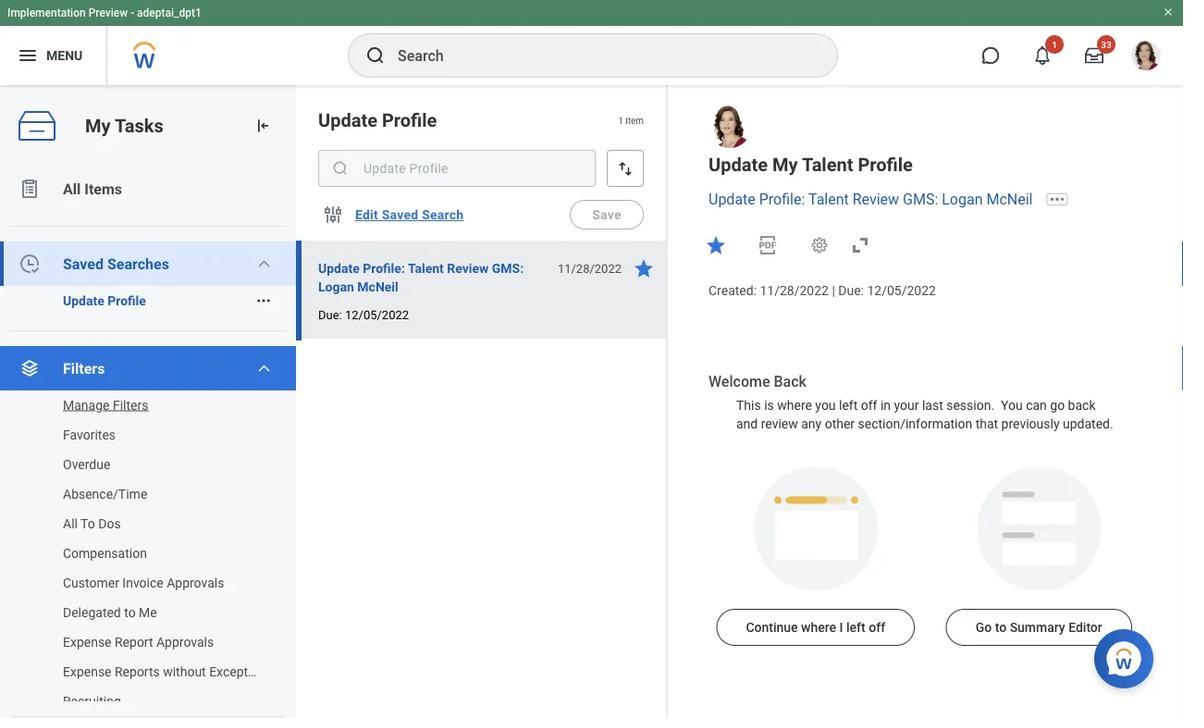 Task type: vqa. For each thing, say whether or not it's contained in the screenshot.
the Previous Page image
no



Task type: locate. For each thing, give the bounding box(es) containing it.
filters up manage
[[63, 359, 105, 377]]

to
[[81, 516, 95, 531]]

to inside button
[[995, 619, 1007, 635]]

talent down update my talent profile
[[809, 191, 849, 208]]

expense
[[63, 634, 112, 650], [63, 664, 112, 679]]

approvals inside button
[[156, 634, 214, 650]]

filters
[[63, 359, 105, 377], [113, 397, 148, 413]]

exceptions
[[209, 664, 272, 679]]

0 vertical spatial 11/28/2022
[[558, 261, 622, 275]]

where down back
[[777, 398, 812, 413]]

update profile: talent review gms: logan mcneil button
[[318, 257, 548, 298]]

2 vertical spatial talent
[[408, 260, 444, 276]]

all for all to dos
[[63, 516, 78, 531]]

2 expense from the top
[[63, 664, 112, 679]]

1 horizontal spatial 1
[[1052, 39, 1058, 50]]

is
[[764, 398, 774, 413]]

0 vertical spatial profile
[[382, 109, 437, 131]]

talent up update profile: talent review gms: logan mcneil link
[[802, 154, 854, 175]]

search image inside menu banner
[[365, 44, 387, 67]]

1 vertical spatial 1
[[618, 115, 623, 126]]

saved inside dropdown button
[[63, 255, 104, 273]]

0 horizontal spatial filters
[[63, 359, 105, 377]]

off left in
[[861, 398, 878, 413]]

1 vertical spatial search image
[[331, 159, 350, 178]]

1 inside button
[[1052, 39, 1058, 50]]

0 vertical spatial logan
[[942, 191, 983, 208]]

expense reports without exceptions
[[63, 664, 272, 679]]

talent inside the update profile: talent review gms: logan mcneil button
[[408, 260, 444, 276]]

1 expense from the top
[[63, 634, 112, 650]]

update
[[318, 109, 378, 131], [709, 154, 768, 175], [709, 191, 756, 208], [318, 260, 360, 276], [63, 293, 104, 308]]

1 vertical spatial gms:
[[492, 260, 524, 276]]

left right i
[[847, 619, 866, 635]]

i
[[840, 619, 843, 635]]

0 vertical spatial my
[[85, 115, 111, 137]]

continue where i left off button
[[717, 609, 915, 646]]

1 vertical spatial all
[[63, 516, 78, 531]]

me
[[139, 605, 157, 620]]

1 vertical spatial 12/05/2022
[[345, 308, 409, 322]]

0 horizontal spatial 12/05/2022
[[345, 308, 409, 322]]

1 inside item list element
[[618, 115, 623, 126]]

2 all from the top
[[63, 516, 78, 531]]

1 horizontal spatial update profile: talent review gms: logan mcneil
[[709, 191, 1033, 208]]

menu button
[[0, 26, 107, 85]]

update profile: talent review gms: logan mcneil
[[709, 191, 1033, 208], [318, 260, 524, 294]]

1 chevron down image from the top
[[257, 256, 271, 271]]

to left me
[[124, 605, 136, 620]]

0 horizontal spatial 11/28/2022
[[558, 261, 622, 275]]

1 all from the top
[[63, 180, 81, 198]]

to inside button
[[124, 605, 136, 620]]

1 vertical spatial off
[[869, 619, 886, 635]]

0 horizontal spatial gms:
[[492, 260, 524, 276]]

0 vertical spatial review
[[853, 191, 899, 208]]

0 vertical spatial approvals
[[167, 575, 224, 590]]

where inside button
[[801, 619, 837, 635]]

1 horizontal spatial to
[[995, 619, 1007, 635]]

1 list from the top
[[0, 167, 296, 718]]

12/05/2022 down the update profile: talent review gms: logan mcneil button at the left
[[345, 308, 409, 322]]

1 vertical spatial update profile: talent review gms: logan mcneil
[[318, 260, 524, 294]]

filters inside button
[[113, 397, 148, 413]]

saved right clock check icon
[[63, 255, 104, 273]]

0 vertical spatial filters
[[63, 359, 105, 377]]

where
[[777, 398, 812, 413], [801, 619, 837, 635]]

1 horizontal spatial 11/28/2022
[[760, 283, 829, 298]]

1 vertical spatial 11/28/2022
[[760, 283, 829, 298]]

profile inside button
[[108, 293, 146, 308]]

1 vertical spatial due:
[[318, 308, 342, 322]]

talent down edit saved search button
[[408, 260, 444, 276]]

profile: up due: 12/05/2022
[[363, 260, 405, 276]]

0 horizontal spatial logan
[[318, 279, 354, 294]]

chevron down image for saved searches
[[257, 256, 271, 271]]

1 vertical spatial expense
[[63, 664, 112, 679]]

back
[[774, 373, 807, 391]]

left inside welcome back this is where you left off in your last session.  you can go back and review any other section/information that previously updated.
[[839, 398, 858, 413]]

2 horizontal spatial profile
[[858, 154, 913, 175]]

1 item
[[618, 115, 644, 126]]

mcneil
[[987, 191, 1033, 208], [357, 279, 399, 294]]

menu banner
[[0, 0, 1183, 85]]

my tasks element
[[0, 85, 296, 718]]

session.
[[947, 398, 995, 413]]

my up view printable version (pdf) icon
[[773, 154, 798, 175]]

0 vertical spatial off
[[861, 398, 878, 413]]

to for me
[[124, 605, 136, 620]]

go
[[976, 619, 992, 635]]

update down saved searches
[[63, 293, 104, 308]]

all left to
[[63, 516, 78, 531]]

saved right edit at the top of the page
[[382, 207, 419, 222]]

0 vertical spatial due:
[[839, 283, 864, 298]]

off inside button
[[869, 619, 886, 635]]

0 horizontal spatial update profile: talent review gms: logan mcneil
[[318, 260, 524, 294]]

1 horizontal spatial profile
[[382, 109, 437, 131]]

0 vertical spatial where
[[777, 398, 812, 413]]

chevron down image for filters
[[257, 361, 271, 376]]

1 vertical spatial logan
[[318, 279, 354, 294]]

update profile: talent review gms: logan mcneil up fullscreen image
[[709, 191, 1033, 208]]

0 vertical spatial saved
[[382, 207, 419, 222]]

sort image
[[616, 159, 635, 178]]

all to dos
[[63, 516, 121, 531]]

0 vertical spatial profile:
[[759, 191, 805, 208]]

1 horizontal spatial saved
[[382, 207, 419, 222]]

1 horizontal spatial my
[[773, 154, 798, 175]]

0 vertical spatial search image
[[365, 44, 387, 67]]

1 horizontal spatial update profile
[[318, 109, 437, 131]]

save
[[592, 207, 622, 222]]

1 horizontal spatial search image
[[365, 44, 387, 67]]

1 horizontal spatial filters
[[113, 397, 148, 413]]

expense up recruiting
[[63, 664, 112, 679]]

all left items
[[63, 180, 81, 198]]

list
[[0, 167, 296, 718], [0, 390, 296, 716]]

other
[[825, 416, 855, 431]]

overdue
[[63, 457, 110, 472]]

chevron down image
[[257, 256, 271, 271], [257, 361, 271, 376]]

11/28/2022 left |
[[760, 283, 829, 298]]

0 horizontal spatial mcneil
[[357, 279, 399, 294]]

11/28/2022 left star icon
[[558, 261, 622, 275]]

1 vertical spatial approvals
[[156, 634, 214, 650]]

chevron down image inside saved searches dropdown button
[[257, 256, 271, 271]]

off right i
[[869, 619, 886, 635]]

1 vertical spatial profile
[[858, 154, 913, 175]]

related actions image
[[255, 292, 272, 309]]

item
[[626, 115, 644, 126]]

approvals for expense report approvals
[[156, 634, 214, 650]]

0 horizontal spatial to
[[124, 605, 136, 620]]

1 vertical spatial my
[[773, 154, 798, 175]]

update profile: talent review gms: logan mcneil inside button
[[318, 260, 524, 294]]

0 vertical spatial 12/05/2022
[[867, 283, 936, 298]]

update my talent profile
[[709, 154, 913, 175]]

0 vertical spatial 1
[[1052, 39, 1058, 50]]

justify image
[[17, 44, 39, 67]]

left
[[839, 398, 858, 413], [847, 619, 866, 635]]

customer
[[63, 575, 119, 590]]

chevron down image up related actions image
[[257, 256, 271, 271]]

review down search
[[447, 260, 489, 276]]

all inside all items button
[[63, 180, 81, 198]]

created: 11/28/2022 | due: 12/05/2022
[[709, 283, 936, 298]]

update up due: 12/05/2022
[[318, 260, 360, 276]]

2 list from the top
[[0, 390, 296, 716]]

updated.
[[1063, 416, 1114, 431]]

filters up favorites button
[[113, 397, 148, 413]]

manage filters button
[[0, 390, 278, 420]]

1 vertical spatial mcneil
[[357, 279, 399, 294]]

33 button
[[1074, 35, 1116, 76]]

my
[[85, 115, 111, 137], [773, 154, 798, 175]]

0 horizontal spatial update profile
[[63, 293, 146, 308]]

12/05/2022
[[867, 283, 936, 298], [345, 308, 409, 322]]

expense for expense reports without exceptions
[[63, 664, 112, 679]]

0 horizontal spatial profile
[[108, 293, 146, 308]]

review
[[853, 191, 899, 208], [447, 260, 489, 276]]

to right go
[[995, 619, 1007, 635]]

logan inside the update profile: talent review gms: logan mcneil button
[[318, 279, 354, 294]]

filters button
[[0, 346, 296, 390]]

save button
[[570, 200, 644, 229]]

left inside button
[[847, 619, 866, 635]]

expense reports without exceptions button
[[0, 657, 278, 687]]

1 vertical spatial review
[[447, 260, 489, 276]]

approvals inside button
[[167, 575, 224, 590]]

compensation button
[[0, 539, 278, 568]]

profile: down update my talent profile
[[759, 191, 805, 208]]

1 vertical spatial filters
[[113, 397, 148, 413]]

0 horizontal spatial profile:
[[363, 260, 405, 276]]

0 horizontal spatial due:
[[318, 308, 342, 322]]

all inside all to dos button
[[63, 516, 78, 531]]

update profile inside item list element
[[318, 109, 437, 131]]

saved inside button
[[382, 207, 419, 222]]

approvals right invoice
[[167, 575, 224, 590]]

edit saved search
[[355, 207, 464, 222]]

update profile button
[[0, 286, 248, 316]]

notifications large image
[[1034, 46, 1052, 65]]

0 vertical spatial left
[[839, 398, 858, 413]]

1 horizontal spatial review
[[853, 191, 899, 208]]

search
[[422, 207, 464, 222]]

expense down 'delegated'
[[63, 634, 112, 650]]

12/05/2022 down fullscreen image
[[867, 283, 936, 298]]

0 vertical spatial update profile: talent review gms: logan mcneil
[[709, 191, 1033, 208]]

manage filters
[[63, 397, 148, 413]]

1
[[1052, 39, 1058, 50], [618, 115, 623, 126]]

0 vertical spatial all
[[63, 180, 81, 198]]

1 horizontal spatial mcneil
[[987, 191, 1033, 208]]

0 horizontal spatial review
[[447, 260, 489, 276]]

1 right notifications large "icon"
[[1052, 39, 1058, 50]]

delegated
[[63, 605, 121, 620]]

review up fullscreen image
[[853, 191, 899, 208]]

none text field inside item list element
[[318, 150, 596, 187]]

due: 12/05/2022
[[318, 308, 409, 322]]

logan
[[942, 191, 983, 208], [318, 279, 354, 294]]

None text field
[[318, 150, 596, 187]]

0 horizontal spatial saved
[[63, 255, 104, 273]]

off
[[861, 398, 878, 413], [869, 619, 886, 635]]

1 vertical spatial chevron down image
[[257, 361, 271, 376]]

recruiting button
[[0, 687, 278, 716]]

saved
[[382, 207, 419, 222], [63, 255, 104, 273]]

33
[[1101, 39, 1112, 50]]

1 horizontal spatial profile:
[[759, 191, 805, 208]]

0 vertical spatial chevron down image
[[257, 256, 271, 271]]

update up star image
[[709, 191, 756, 208]]

1 vertical spatial profile:
[[363, 260, 405, 276]]

update profile: talent review gms: logan mcneil down edit saved search button
[[318, 260, 524, 294]]

chevron down image down related actions image
[[257, 361, 271, 376]]

go to summary editor button
[[946, 609, 1132, 646]]

due: right related actions image
[[318, 308, 342, 322]]

update profile: talent review gms: logan mcneil link
[[709, 191, 1033, 208]]

0 vertical spatial update profile
[[318, 109, 437, 131]]

summary
[[1010, 619, 1066, 635]]

all
[[63, 180, 81, 198], [63, 516, 78, 531]]

clock check image
[[19, 253, 41, 275]]

0 horizontal spatial 1
[[618, 115, 623, 126]]

1 button
[[1022, 35, 1064, 76]]

talent
[[802, 154, 854, 175], [809, 191, 849, 208], [408, 260, 444, 276]]

|
[[832, 283, 835, 298]]

2 chevron down image from the top
[[257, 361, 271, 376]]

that previously
[[976, 416, 1060, 431]]

search image
[[365, 44, 387, 67], [331, 159, 350, 178]]

left up other
[[839, 398, 858, 413]]

1 vertical spatial where
[[801, 619, 837, 635]]

customer invoice approvals button
[[0, 568, 278, 598]]

0 vertical spatial gms:
[[903, 191, 939, 208]]

0 vertical spatial expense
[[63, 634, 112, 650]]

1 horizontal spatial 12/05/2022
[[867, 283, 936, 298]]

approvals up without
[[156, 634, 214, 650]]

reports
[[115, 664, 160, 679]]

gms:
[[903, 191, 939, 208], [492, 260, 524, 276]]

my left tasks
[[85, 115, 111, 137]]

where left i
[[801, 619, 837, 635]]

approvals
[[167, 575, 224, 590], [156, 634, 214, 650]]

1 left item
[[618, 115, 623, 126]]

1 vertical spatial saved
[[63, 255, 104, 273]]

list containing manage filters
[[0, 390, 296, 716]]

perspective image
[[19, 357, 41, 379]]

you
[[816, 398, 836, 413]]

1 horizontal spatial due:
[[839, 283, 864, 298]]

1 vertical spatial update profile
[[63, 293, 146, 308]]

1 vertical spatial left
[[847, 619, 866, 635]]

2 vertical spatial profile
[[108, 293, 146, 308]]

due: right |
[[839, 283, 864, 298]]

star image
[[633, 257, 655, 279]]



Task type: describe. For each thing, give the bounding box(es) containing it.
list containing all items
[[0, 167, 296, 718]]

approvals for customer invoice approvals
[[167, 575, 224, 590]]

compensation
[[63, 545, 147, 561]]

update profile inside update profile button
[[63, 293, 146, 308]]

configure image
[[322, 204, 344, 226]]

where inside welcome back this is where you left off in your last session.  you can go back and review any other section/information that previously updated.
[[777, 398, 812, 413]]

1 for 1 item
[[618, 115, 623, 126]]

gms: inside button
[[492, 260, 524, 276]]

expense report approvals
[[63, 634, 214, 650]]

implementation preview -   adeptai_dpt1
[[7, 6, 202, 19]]

edit
[[355, 207, 378, 222]]

overdue button
[[0, 450, 278, 479]]

off inside welcome back this is where you left off in your last session.  you can go back and review any other section/information that previously updated.
[[861, 398, 878, 413]]

star image
[[705, 234, 727, 256]]

review inside the update profile: talent review gms: logan mcneil button
[[447, 260, 489, 276]]

all items button
[[0, 167, 296, 211]]

1 horizontal spatial logan
[[942, 191, 983, 208]]

edit saved search button
[[348, 196, 471, 233]]

favorites
[[63, 427, 116, 442]]

profile inside item list element
[[382, 109, 437, 131]]

11/28/2022 inside item list element
[[558, 261, 622, 275]]

go to summary editor
[[976, 619, 1103, 635]]

1 horizontal spatial gms:
[[903, 191, 939, 208]]

update inside list
[[63, 293, 104, 308]]

Search Workday  search field
[[398, 35, 799, 76]]

12/05/2022 inside item list element
[[345, 308, 409, 322]]

expense report approvals button
[[0, 627, 278, 657]]

preview
[[89, 6, 128, 19]]

transformation import image
[[254, 117, 272, 135]]

delegated to me button
[[0, 598, 278, 627]]

0 horizontal spatial search image
[[331, 159, 350, 178]]

last
[[923, 398, 944, 413]]

manage
[[63, 397, 110, 413]]

continue
[[746, 619, 798, 635]]

dos
[[98, 516, 121, 531]]

items
[[84, 180, 122, 198]]

editor
[[1069, 619, 1103, 635]]

update inside update profile: talent review gms: logan mcneil
[[318, 260, 360, 276]]

implementation
[[7, 6, 86, 19]]

without
[[163, 664, 206, 679]]

1 vertical spatial talent
[[809, 191, 849, 208]]

0 vertical spatial talent
[[802, 154, 854, 175]]

favorites button
[[0, 420, 278, 450]]

can go
[[1026, 398, 1065, 413]]

absence/time
[[63, 486, 147, 502]]

this
[[737, 398, 761, 413]]

back
[[1068, 398, 1096, 413]]

created:
[[709, 283, 757, 298]]

invoice
[[122, 575, 164, 590]]

saved searches button
[[0, 242, 296, 286]]

item list element
[[296, 85, 668, 718]]

welcome
[[709, 373, 770, 391]]

all to dos button
[[0, 509, 278, 539]]

inbox large image
[[1085, 46, 1104, 65]]

searches
[[107, 255, 169, 273]]

welcome back this is where you left off in your last session.  you can go back and review any other section/information that previously updated.
[[709, 373, 1114, 431]]

continue where i left off
[[746, 619, 886, 635]]

0 vertical spatial mcneil
[[987, 191, 1033, 208]]

all for all items
[[63, 180, 81, 198]]

clipboard image
[[19, 178, 41, 200]]

my tasks
[[85, 115, 163, 137]]

update down the employee's photo (logan mcneil)
[[709, 154, 768, 175]]

employee's photo (logan mcneil) image
[[709, 105, 751, 148]]

1 for 1
[[1052, 39, 1058, 50]]

mcneil inside button
[[357, 279, 399, 294]]

recruiting
[[63, 694, 121, 709]]

section/information
[[858, 416, 973, 431]]

profile logan mcneil image
[[1132, 41, 1161, 74]]

view printable version (pdf) image
[[757, 234, 779, 256]]

tasks
[[115, 115, 163, 137]]

your
[[894, 398, 919, 413]]

saved searches
[[63, 255, 169, 273]]

profile: inside button
[[363, 260, 405, 276]]

report
[[115, 634, 153, 650]]

in
[[881, 398, 891, 413]]

due: inside item list element
[[318, 308, 342, 322]]

to for summary
[[995, 619, 1007, 635]]

customer invoice approvals
[[63, 575, 224, 590]]

delegated to me
[[63, 605, 157, 620]]

filters inside dropdown button
[[63, 359, 105, 377]]

expense for expense report approvals
[[63, 634, 112, 650]]

-
[[131, 6, 134, 19]]

0 horizontal spatial my
[[85, 115, 111, 137]]

adeptai_dpt1
[[137, 6, 202, 19]]

close environment banner image
[[1163, 6, 1174, 18]]

and review
[[737, 416, 798, 431]]

all items
[[63, 180, 122, 198]]

update right transformation import icon
[[318, 109, 378, 131]]

menu
[[46, 48, 83, 63]]

any
[[802, 416, 822, 431]]

fullscreen image
[[849, 234, 872, 256]]

gear image
[[811, 236, 829, 254]]

absence/time button
[[0, 479, 278, 509]]



